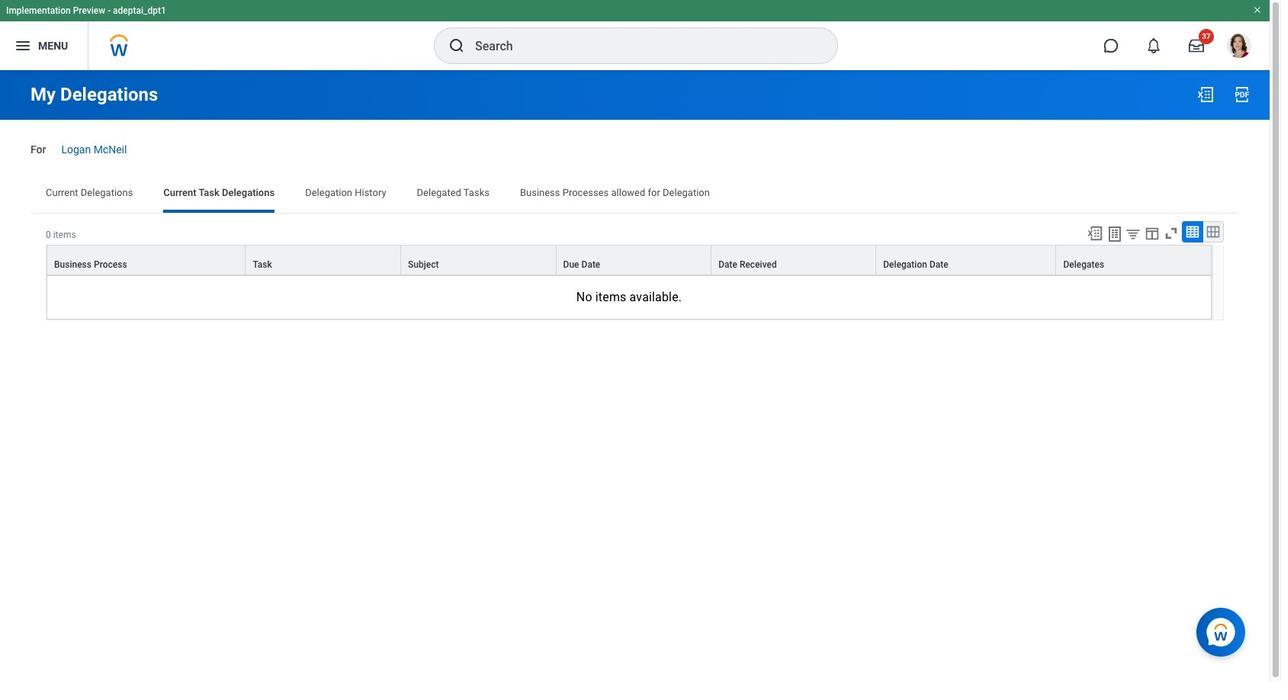 Task type: locate. For each thing, give the bounding box(es) containing it.
delegation for delegation history
[[305, 187, 352, 198]]

1 vertical spatial business
[[54, 259, 92, 270]]

2 current from the left
[[163, 187, 196, 198]]

date
[[582, 259, 600, 270], [719, 259, 737, 270], [930, 259, 949, 270]]

2 horizontal spatial date
[[930, 259, 949, 270]]

tasks
[[464, 187, 490, 198]]

delegated
[[417, 187, 461, 198]]

export to excel image
[[1197, 85, 1215, 104]]

items for no
[[596, 290, 627, 304]]

1 horizontal spatial task
[[253, 259, 272, 270]]

0 horizontal spatial date
[[582, 259, 600, 270]]

0 vertical spatial business
[[520, 187, 560, 198]]

date inside due date popup button
[[582, 259, 600, 270]]

task
[[199, 187, 220, 198], [253, 259, 272, 270]]

subject
[[408, 259, 439, 270]]

implementation preview -   adeptai_dpt1
[[6, 5, 166, 16]]

1 horizontal spatial date
[[719, 259, 737, 270]]

business for business processes allowed for delegation
[[520, 187, 560, 198]]

inbox large image
[[1189, 38, 1204, 53]]

tab list inside my delegations main content
[[31, 176, 1239, 213]]

tab list
[[31, 176, 1239, 213]]

toolbar
[[1080, 221, 1224, 245]]

1 horizontal spatial current
[[163, 187, 196, 198]]

my delegations
[[31, 84, 158, 105]]

0 vertical spatial task
[[199, 187, 220, 198]]

processes
[[563, 187, 609, 198]]

1 horizontal spatial items
[[596, 290, 627, 304]]

history
[[355, 187, 386, 198]]

1 horizontal spatial business
[[520, 187, 560, 198]]

delegation inside delegation date popup button
[[883, 259, 927, 270]]

business process button
[[47, 245, 245, 274]]

my
[[31, 84, 56, 105]]

export to worksheets image
[[1106, 225, 1124, 243]]

no items available.
[[576, 290, 682, 304]]

date inside delegation date popup button
[[930, 259, 949, 270]]

row
[[47, 245, 1212, 275]]

1 date from the left
[[582, 259, 600, 270]]

delegates
[[1063, 259, 1104, 270]]

date for due date
[[582, 259, 600, 270]]

select to filter grid data image
[[1125, 226, 1142, 242]]

Search Workday  search field
[[475, 29, 806, 63]]

0 horizontal spatial business
[[54, 259, 92, 270]]

delegations for current delegations
[[81, 187, 133, 198]]

for
[[648, 187, 660, 198]]

date received
[[719, 259, 777, 270]]

0
[[46, 229, 51, 240]]

items right no
[[596, 290, 627, 304]]

1 vertical spatial items
[[596, 290, 627, 304]]

0 horizontal spatial task
[[199, 187, 220, 198]]

3 date from the left
[[930, 259, 949, 270]]

-
[[108, 5, 111, 16]]

0 horizontal spatial delegation
[[305, 187, 352, 198]]

current up the business process popup button
[[163, 187, 196, 198]]

1 vertical spatial task
[[253, 259, 272, 270]]

current up 0 items
[[46, 187, 78, 198]]

delegation
[[305, 187, 352, 198], [663, 187, 710, 198], [883, 259, 927, 270]]

0 horizontal spatial current
[[46, 187, 78, 198]]

0 horizontal spatial items
[[53, 229, 76, 240]]

business inside popup button
[[54, 259, 92, 270]]

date inside date received popup button
[[719, 259, 737, 270]]

delegations
[[60, 84, 158, 105], [81, 187, 133, 198], [222, 187, 275, 198]]

2 date from the left
[[719, 259, 737, 270]]

due
[[563, 259, 579, 270]]

logan mcneil link
[[61, 140, 127, 156]]

logan mcneil
[[61, 143, 127, 156]]

delegation date button
[[877, 245, 1056, 274]]

business left processes
[[520, 187, 560, 198]]

toolbar inside my delegations main content
[[1080, 221, 1224, 245]]

current for current delegations
[[46, 187, 78, 198]]

1 current from the left
[[46, 187, 78, 198]]

delegates button
[[1057, 245, 1211, 274]]

0 vertical spatial items
[[53, 229, 76, 240]]

items
[[53, 229, 76, 240], [596, 290, 627, 304]]

business process
[[54, 259, 127, 270]]

received
[[740, 259, 777, 270]]

available.
[[630, 290, 682, 304]]

row containing business process
[[47, 245, 1212, 275]]

delegation date
[[883, 259, 949, 270]]

0 items
[[46, 229, 76, 240]]

business for business process
[[54, 259, 92, 270]]

for
[[31, 143, 46, 156]]

business down 0 items
[[54, 259, 92, 270]]

items right 0
[[53, 229, 76, 240]]

current
[[46, 187, 78, 198], [163, 187, 196, 198]]

2 horizontal spatial delegation
[[883, 259, 927, 270]]

business
[[520, 187, 560, 198], [54, 259, 92, 270]]

tab list containing current delegations
[[31, 176, 1239, 213]]



Task type: vqa. For each thing, say whether or not it's contained in the screenshot.
Logan McNeil
yes



Task type: describe. For each thing, give the bounding box(es) containing it.
logan
[[61, 143, 91, 156]]

due date
[[563, 259, 600, 270]]

date for delegation date
[[930, 259, 949, 270]]

37 button
[[1180, 29, 1214, 63]]

profile logan mcneil image
[[1227, 34, 1252, 61]]

delegation history
[[305, 187, 386, 198]]

row inside my delegations main content
[[47, 245, 1212, 275]]

subject button
[[401, 245, 556, 274]]

expand table image
[[1206, 224, 1221, 239]]

my delegations main content
[[0, 70, 1270, 375]]

click to view/edit grid preferences image
[[1144, 225, 1161, 242]]

menu button
[[0, 21, 88, 70]]

due date button
[[556, 245, 711, 274]]

delegated tasks
[[417, 187, 490, 198]]

no
[[576, 290, 592, 304]]

date received button
[[712, 245, 876, 274]]

implementation
[[6, 5, 71, 16]]

1 horizontal spatial delegation
[[663, 187, 710, 198]]

current task delegations
[[163, 187, 275, 198]]

view printable version (pdf) image
[[1233, 85, 1252, 104]]

delegation for delegation date
[[883, 259, 927, 270]]

menu banner
[[0, 0, 1270, 70]]

notifications large image
[[1146, 38, 1162, 53]]

search image
[[448, 37, 466, 55]]

table image
[[1185, 224, 1200, 239]]

allowed
[[611, 187, 645, 198]]

current for current task delegations
[[163, 187, 196, 198]]

37
[[1202, 32, 1211, 40]]

adeptai_dpt1
[[113, 5, 166, 16]]

business processes allowed for delegation
[[520, 187, 710, 198]]

close environment banner image
[[1253, 5, 1262, 14]]

fullscreen image
[[1163, 225, 1180, 242]]

task button
[[246, 245, 400, 274]]

preview
[[73, 5, 105, 16]]

export to excel image
[[1087, 225, 1104, 242]]

task inside popup button
[[253, 259, 272, 270]]

current delegations
[[46, 187, 133, 198]]

menu
[[38, 39, 68, 52]]

items for 0
[[53, 229, 76, 240]]

process
[[94, 259, 127, 270]]

justify image
[[14, 37, 32, 55]]

mcneil
[[94, 143, 127, 156]]

delegations for my delegations
[[60, 84, 158, 105]]



